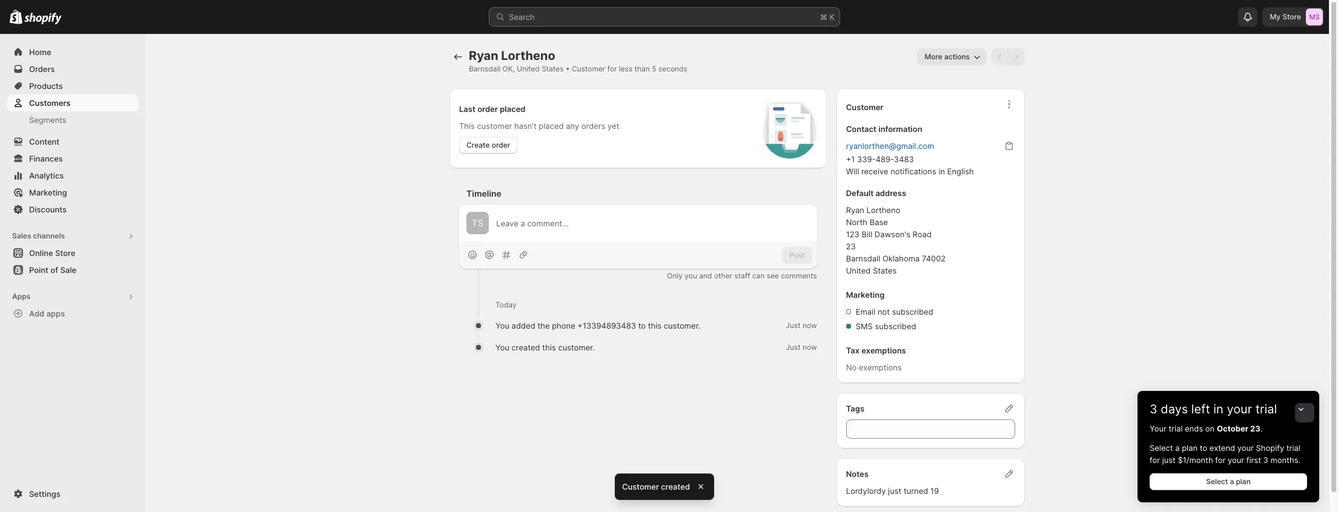 Task type: locate. For each thing, give the bounding box(es) containing it.
add apps button
[[7, 305, 138, 322]]

1 horizontal spatial placed
[[539, 121, 564, 131]]

for down extend
[[1215, 456, 1226, 465]]

sms
[[856, 322, 873, 331]]

for down 'your'
[[1150, 456, 1160, 465]]

0 vertical spatial customer
[[572, 64, 605, 73]]

1 just now from the top
[[786, 321, 817, 330]]

a inside select a plan to extend your shopify trial for just $1/month for your first 3 months.
[[1175, 443, 1180, 453]]

Leave a comment... text field
[[496, 217, 810, 229]]

select for select a plan to extend your shopify trial for just $1/month for your first 3 months.
[[1150, 443, 1173, 453]]

1 just from the top
[[786, 321, 801, 330]]

a for select a plan
[[1230, 477, 1234, 486]]

1 vertical spatial select
[[1206, 477, 1228, 486]]

ryan inside ryan lortheno barnsdall ok, united states • customer for less than 5 seconds
[[469, 48, 498, 63]]

today
[[496, 301, 517, 310]]

barnsdall inside ryan lortheno barnsdall ok, united states • customer for less than 5 seconds
[[469, 64, 501, 73]]

a inside select a plan link
[[1230, 477, 1234, 486]]

0 vertical spatial store
[[1283, 12, 1301, 21]]

23 down 123
[[846, 242, 856, 251]]

ok,
[[503, 64, 515, 73]]

orders
[[29, 64, 55, 74]]

1 vertical spatial customer.
[[558, 343, 595, 353]]

states down oklahoma
[[873, 266, 897, 276]]

0 horizontal spatial this
[[542, 343, 556, 353]]

1 vertical spatial exemptions
[[859, 363, 902, 373]]

1 vertical spatial states
[[873, 266, 897, 276]]

1 horizontal spatial united
[[846, 266, 871, 276]]

marketing up the email
[[846, 290, 885, 300]]

1 horizontal spatial store
[[1283, 12, 1301, 21]]

your
[[1150, 424, 1167, 434]]

plan up $1/month
[[1182, 443, 1198, 453]]

1 now from the top
[[803, 321, 817, 330]]

for
[[607, 64, 617, 73], [1150, 456, 1160, 465], [1215, 456, 1226, 465]]

select a plan to extend your shopify trial for just $1/month for your first 3 months.
[[1150, 443, 1301, 465]]

to right +13394893483 on the left of the page
[[638, 321, 646, 331]]

1 vertical spatial just now
[[786, 343, 817, 352]]

1 horizontal spatial 3
[[1263, 456, 1269, 465]]

bill
[[862, 230, 873, 239]]

0 vertical spatial united
[[517, 64, 540, 73]]

2 just from the top
[[786, 343, 801, 352]]

in right left
[[1214, 402, 1224, 417]]

create order
[[466, 141, 510, 150]]

just now down comments
[[786, 321, 817, 330]]

2 horizontal spatial customer
[[846, 102, 884, 112]]

you down today
[[496, 343, 509, 353]]

1 vertical spatial plan
[[1236, 477, 1251, 486]]

1 horizontal spatial lortheno
[[867, 205, 901, 215]]

0 horizontal spatial 23
[[846, 242, 856, 251]]

to
[[638, 321, 646, 331], [1200, 443, 1208, 453]]

apps
[[12, 292, 30, 301]]

lortheno inside ryan lortheno north base 123 bill dawson's road 23 barnsdall oklahoma 74002 united states
[[867, 205, 901, 215]]

point of sale button
[[0, 262, 145, 279]]

0 vertical spatial just now
[[786, 321, 817, 330]]

select inside select a plan link
[[1206, 477, 1228, 486]]

ryanlorthen@gmail.com
[[846, 141, 934, 151]]

order inside button
[[492, 141, 510, 150]]

your up october
[[1227, 402, 1252, 417]]

1 vertical spatial barnsdall
[[846, 254, 880, 264]]

you created this customer.
[[496, 343, 595, 353]]

subscribed right not at the right bottom
[[892, 307, 933, 317]]

2 now from the top
[[803, 343, 817, 352]]

notifications
[[891, 167, 936, 176]]

1 vertical spatial trial
[[1169, 424, 1183, 434]]

plan
[[1182, 443, 1198, 453], [1236, 477, 1251, 486]]

2 just now from the top
[[786, 343, 817, 352]]

0 vertical spatial select
[[1150, 443, 1173, 453]]

hasn't
[[514, 121, 537, 131]]

order up 'customer'
[[477, 104, 498, 114]]

0 vertical spatial exemptions
[[862, 346, 906, 356]]

exemptions up "no exemptions"
[[862, 346, 906, 356]]

0 vertical spatial just
[[1162, 456, 1176, 465]]

3
[[1150, 402, 1158, 417], [1263, 456, 1269, 465]]

exemptions down tax exemptions
[[859, 363, 902, 373]]

orders
[[581, 121, 606, 131]]

just now
[[786, 321, 817, 330], [786, 343, 817, 352]]

information
[[879, 124, 922, 134]]

now left tax
[[803, 343, 817, 352]]

created for you
[[512, 343, 540, 353]]

1 horizontal spatial ryan
[[846, 205, 864, 215]]

1 vertical spatial now
[[803, 343, 817, 352]]

1 you from the top
[[496, 321, 509, 331]]

online store
[[29, 248, 75, 258]]

+1
[[846, 154, 855, 164]]

placed up "hasn't"
[[500, 104, 526, 114]]

united right ok,
[[517, 64, 540, 73]]

0 vertical spatial 23
[[846, 242, 856, 251]]

this right +13394893483 on the left of the page
[[648, 321, 662, 331]]

1 vertical spatial store
[[55, 248, 75, 258]]

1 vertical spatial customer
[[846, 102, 884, 112]]

0 vertical spatial just
[[786, 321, 801, 330]]

0 vertical spatial in
[[939, 167, 945, 176]]

0 horizontal spatial 3
[[1150, 402, 1158, 417]]

ryanlorthen@gmail.com button
[[839, 138, 942, 154]]

extend
[[1210, 443, 1235, 453]]

1 horizontal spatial states
[[873, 266, 897, 276]]

states left •
[[542, 64, 564, 73]]

1 vertical spatial 3
[[1263, 456, 1269, 465]]

23 inside ryan lortheno north base 123 bill dawson's road 23 barnsdall oklahoma 74002 united states
[[846, 242, 856, 251]]

created
[[512, 343, 540, 353], [661, 482, 690, 492]]

placed left any
[[539, 121, 564, 131]]

default
[[846, 188, 874, 198]]

1 vertical spatial order
[[492, 141, 510, 150]]

online
[[29, 248, 53, 258]]

1 vertical spatial lortheno
[[867, 205, 901, 215]]

states
[[542, 64, 564, 73], [873, 266, 897, 276]]

2 horizontal spatial trial
[[1287, 443, 1301, 453]]

barnsdall left ok,
[[469, 64, 501, 73]]

1 vertical spatial just
[[786, 343, 801, 352]]

other
[[714, 272, 733, 281]]

segments
[[29, 115, 66, 125]]

1 horizontal spatial customer
[[622, 482, 659, 492]]

ryan up north on the top of the page
[[846, 205, 864, 215]]

1 vertical spatial a
[[1230, 477, 1234, 486]]

store right my
[[1283, 12, 1301, 21]]

order down 'customer'
[[492, 141, 510, 150]]

23 right october
[[1250, 424, 1261, 434]]

0 horizontal spatial select
[[1150, 443, 1173, 453]]

order
[[477, 104, 498, 114], [492, 141, 510, 150]]

2 you from the top
[[496, 343, 509, 353]]

0 horizontal spatial lortheno
[[501, 48, 555, 63]]

subscribed down the "email not subscribed"
[[875, 322, 916, 331]]

0 vertical spatial a
[[1175, 443, 1180, 453]]

1 horizontal spatial to
[[1200, 443, 1208, 453]]

barnsdall down bill
[[846, 254, 880, 264]]

just
[[1162, 456, 1176, 465], [888, 486, 902, 496]]

in left "english"
[[939, 167, 945, 176]]

just now for you created this customer.
[[786, 343, 817, 352]]

just now for you added the phone +13394893483 to this customer.
[[786, 321, 817, 330]]

trial up months.
[[1287, 443, 1301, 453]]

now down comments
[[803, 321, 817, 330]]

2 vertical spatial customer
[[622, 482, 659, 492]]

customer
[[572, 64, 605, 73], [846, 102, 884, 112], [622, 482, 659, 492]]

3483
[[894, 154, 914, 164]]

trial right 'your'
[[1169, 424, 1183, 434]]

1 vertical spatial ryan
[[846, 205, 864, 215]]

for inside ryan lortheno barnsdall ok, united states • customer for less than 5 seconds
[[607, 64, 617, 73]]

no exemptions
[[846, 363, 902, 373]]

turned
[[904, 486, 928, 496]]

1 vertical spatial in
[[1214, 402, 1224, 417]]

tax
[[846, 346, 860, 356]]

0 horizontal spatial customer.
[[558, 343, 595, 353]]

0 horizontal spatial customer
[[572, 64, 605, 73]]

you for you added the phone +13394893483 to this customer.
[[496, 321, 509, 331]]

0 horizontal spatial united
[[517, 64, 540, 73]]

1 horizontal spatial in
[[1214, 402, 1224, 417]]

than
[[635, 64, 650, 73]]

⌘ k
[[820, 12, 835, 22]]

0 vertical spatial this
[[648, 321, 662, 331]]

next image
[[1011, 51, 1023, 63]]

channels
[[33, 231, 65, 241]]

0 vertical spatial 3
[[1150, 402, 1158, 417]]

just left tax
[[786, 343, 801, 352]]

more actions
[[925, 52, 970, 61]]

0 vertical spatial barnsdall
[[469, 64, 501, 73]]

search
[[509, 12, 535, 22]]

0 vertical spatial plan
[[1182, 443, 1198, 453]]

first
[[1247, 456, 1261, 465]]

you for you created this customer.
[[496, 343, 509, 353]]

0 horizontal spatial in
[[939, 167, 945, 176]]

1 horizontal spatial for
[[1150, 456, 1160, 465]]

1 horizontal spatial select
[[1206, 477, 1228, 486]]

0 vertical spatial ryan
[[469, 48, 498, 63]]

1 vertical spatial your
[[1238, 443, 1254, 453]]

3 right first
[[1263, 456, 1269, 465]]

marketing up discounts
[[29, 188, 67, 198]]

finances
[[29, 154, 63, 164]]

just for you added the phone +13394893483 to this customer.
[[786, 321, 801, 330]]

1 horizontal spatial just
[[1162, 456, 1176, 465]]

my store image
[[1306, 8, 1323, 25]]

lortheno inside ryan lortheno barnsdall ok, united states • customer for less than 5 seconds
[[501, 48, 555, 63]]

0 horizontal spatial states
[[542, 64, 564, 73]]

store
[[1283, 12, 1301, 21], [55, 248, 75, 258]]

subscribed
[[892, 307, 933, 317], [875, 322, 916, 331]]

you
[[685, 272, 697, 281]]

1 vertical spatial marketing
[[846, 290, 885, 300]]

in inside dropdown button
[[1214, 402, 1224, 417]]

your left first
[[1228, 456, 1244, 465]]

customer. down phone
[[558, 343, 595, 353]]

ryan for ryan lortheno barnsdall ok, united states • customer for less than 5 seconds
[[469, 48, 498, 63]]

ryan up the last order placed
[[469, 48, 498, 63]]

customer for customer
[[846, 102, 884, 112]]

lortheno up base
[[867, 205, 901, 215]]

united
[[517, 64, 540, 73], [846, 266, 871, 276]]

0 vertical spatial you
[[496, 321, 509, 331]]

exemptions
[[862, 346, 906, 356], [859, 363, 902, 373]]

0 vertical spatial created
[[512, 343, 540, 353]]

customer. down only
[[664, 321, 701, 331]]

trial up .
[[1256, 402, 1277, 417]]

customer for customer created
[[622, 482, 659, 492]]

just down comments
[[786, 321, 801, 330]]

a for select a plan to extend your shopify trial for just $1/month for your first 3 months.
[[1175, 443, 1180, 453]]

the
[[538, 321, 550, 331]]

united inside ryan lortheno north base 123 bill dawson's road 23 barnsdall oklahoma 74002 united states
[[846, 266, 871, 276]]

123
[[846, 230, 860, 239]]

just left turned
[[888, 486, 902, 496]]

you left added
[[496, 321, 509, 331]]

phone
[[552, 321, 575, 331]]

ryan
[[469, 48, 498, 63], [846, 205, 864, 215]]

+13394893483
[[578, 321, 636, 331]]

order for create
[[492, 141, 510, 150]]

1 horizontal spatial trial
[[1256, 402, 1277, 417]]

in
[[939, 167, 945, 176], [1214, 402, 1224, 417]]

2 horizontal spatial for
[[1215, 456, 1226, 465]]

None text field
[[846, 420, 1015, 439]]

you
[[496, 321, 509, 331], [496, 343, 509, 353]]

your inside dropdown button
[[1227, 402, 1252, 417]]

discounts
[[29, 205, 67, 214]]

ryan inside ryan lortheno north base 123 bill dawson's road 23 barnsdall oklahoma 74002 united states
[[846, 205, 864, 215]]

to up $1/month
[[1200, 443, 1208, 453]]

1 vertical spatial you
[[496, 343, 509, 353]]

added
[[512, 321, 535, 331]]

0 vertical spatial lortheno
[[501, 48, 555, 63]]

just left $1/month
[[1162, 456, 1176, 465]]

october
[[1217, 424, 1249, 434]]

1 vertical spatial 23
[[1250, 424, 1261, 434]]

just now left tax
[[786, 343, 817, 352]]

lortheno up ok,
[[501, 48, 555, 63]]

this down the
[[542, 343, 556, 353]]

0 horizontal spatial store
[[55, 248, 75, 258]]

0 horizontal spatial just
[[888, 486, 902, 496]]

2 vertical spatial trial
[[1287, 443, 1301, 453]]

plan inside select a plan to extend your shopify trial for just $1/month for your first 3 months.
[[1182, 443, 1198, 453]]

sms subscribed
[[856, 322, 916, 331]]

0 vertical spatial to
[[638, 321, 646, 331]]

store inside button
[[55, 248, 75, 258]]

0 horizontal spatial created
[[512, 343, 540, 353]]

1 vertical spatial to
[[1200, 443, 1208, 453]]

0 vertical spatial customer.
[[664, 321, 701, 331]]

can
[[752, 272, 765, 281]]

0 vertical spatial states
[[542, 64, 564, 73]]

0 vertical spatial marketing
[[29, 188, 67, 198]]

1 vertical spatial just
[[888, 486, 902, 496]]

0 horizontal spatial for
[[607, 64, 617, 73]]

see
[[767, 272, 779, 281]]

plan down first
[[1236, 477, 1251, 486]]

north
[[846, 217, 868, 227]]

1 horizontal spatial plan
[[1236, 477, 1251, 486]]

select down select a plan to extend your shopify trial for just $1/month for your first 3 months.
[[1206, 477, 1228, 486]]

0 horizontal spatial a
[[1175, 443, 1180, 453]]

created for customer
[[661, 482, 690, 492]]

store up the sale
[[55, 248, 75, 258]]

1 horizontal spatial created
[[661, 482, 690, 492]]

placed
[[500, 104, 526, 114], [539, 121, 564, 131]]

select down 'your'
[[1150, 443, 1173, 453]]

0 vertical spatial order
[[477, 104, 498, 114]]

0 vertical spatial now
[[803, 321, 817, 330]]

a up $1/month
[[1175, 443, 1180, 453]]

less
[[619, 64, 633, 73]]

0 horizontal spatial plan
[[1182, 443, 1198, 453]]

1 horizontal spatial 23
[[1250, 424, 1261, 434]]

+1 339-489-3483 will receive notifications in english
[[846, 154, 974, 176]]

trial inside dropdown button
[[1256, 402, 1277, 417]]

united down 123
[[846, 266, 871, 276]]

0 vertical spatial trial
[[1256, 402, 1277, 417]]

lortheno for ryan lortheno barnsdall ok, united states • customer for less than 5 seconds
[[501, 48, 555, 63]]

your up first
[[1238, 443, 1254, 453]]

for left less
[[607, 64, 617, 73]]

5
[[652, 64, 656, 73]]

1 vertical spatial created
[[661, 482, 690, 492]]

select inside select a plan to extend your shopify trial for just $1/month for your first 3 months.
[[1150, 443, 1173, 453]]

a down select a plan to extend your shopify trial for just $1/month for your first 3 months.
[[1230, 477, 1234, 486]]

0 horizontal spatial placed
[[500, 104, 526, 114]]

dawson's
[[875, 230, 911, 239]]

0 horizontal spatial barnsdall
[[469, 64, 501, 73]]

shopify image
[[24, 13, 62, 25]]

3 inside 3 days left in your trial dropdown button
[[1150, 402, 1158, 417]]

3 days left in your trial element
[[1138, 423, 1320, 503]]

3 up 'your'
[[1150, 402, 1158, 417]]

⌘
[[820, 12, 827, 22]]

lordylordy just turned 19
[[846, 486, 939, 496]]

point of sale link
[[7, 262, 138, 279]]



Task type: vqa. For each thing, say whether or not it's contained in the screenshot.
Compare-at price's price
no



Task type: describe. For each thing, give the bounding box(es) containing it.
store for my store
[[1283, 12, 1301, 21]]

yet
[[608, 121, 619, 131]]

more actions button
[[918, 48, 987, 65]]

lordylordy
[[846, 486, 886, 496]]

489-
[[876, 154, 894, 164]]

ryan for ryan lortheno north base 123 bill dawson's road 23 barnsdall oklahoma 74002 united states
[[846, 205, 864, 215]]

customers
[[29, 98, 71, 108]]

create order button
[[459, 137, 518, 154]]

customer inside ryan lortheno barnsdall ok, united states • customer for less than 5 seconds
[[572, 64, 605, 73]]

sales channels
[[12, 231, 65, 241]]

2 vertical spatial your
[[1228, 456, 1244, 465]]

now for you created this customer.
[[803, 343, 817, 352]]

shopify image
[[10, 10, 23, 24]]

now for you added the phone +13394893483 to this customer.
[[803, 321, 817, 330]]

notes
[[846, 470, 869, 479]]

states inside ryan lortheno north base 123 bill dawson's road 23 barnsdall oklahoma 74002 united states
[[873, 266, 897, 276]]

more
[[925, 52, 943, 61]]

contact information
[[846, 124, 922, 134]]

avatar with initials t s image
[[466, 212, 489, 235]]

of
[[50, 265, 58, 275]]

trial inside select a plan to extend your shopify trial for just $1/month for your first 3 months.
[[1287, 443, 1301, 453]]

3 inside select a plan to extend your shopify trial for just $1/month for your first 3 months.
[[1263, 456, 1269, 465]]

k
[[830, 12, 835, 22]]

apps button
[[7, 288, 138, 305]]

any
[[566, 121, 579, 131]]

23 inside 3 days left in your trial element
[[1250, 424, 1261, 434]]

analytics
[[29, 171, 64, 181]]

select for select a plan
[[1206, 477, 1228, 486]]

actions
[[945, 52, 970, 61]]

exemptions for no exemptions
[[859, 363, 902, 373]]

post
[[789, 251, 805, 260]]

content link
[[7, 133, 138, 150]]

only
[[667, 272, 683, 281]]

contact
[[846, 124, 877, 134]]

1 horizontal spatial marketing
[[846, 290, 885, 300]]

customers link
[[7, 95, 138, 111]]

0 horizontal spatial marketing
[[29, 188, 67, 198]]

just inside select a plan to extend your shopify trial for just $1/month for your first 3 months.
[[1162, 456, 1176, 465]]

online store button
[[0, 245, 145, 262]]

point
[[29, 265, 48, 275]]

apps
[[46, 309, 65, 319]]

analytics link
[[7, 167, 138, 184]]

not
[[878, 307, 890, 317]]

0 vertical spatial subscribed
[[892, 307, 933, 317]]

plan for select a plan to extend your shopify trial for just $1/month for your first 3 months.
[[1182, 443, 1198, 453]]

my
[[1270, 12, 1281, 21]]

0 horizontal spatial to
[[638, 321, 646, 331]]

create
[[466, 141, 490, 150]]

comments
[[781, 272, 817, 281]]

1 vertical spatial placed
[[539, 121, 564, 131]]

3 days left in your trial
[[1150, 402, 1277, 417]]

products
[[29, 81, 63, 91]]

online store link
[[7, 245, 138, 262]]

last order placed
[[459, 104, 526, 114]]

united inside ryan lortheno barnsdall ok, united states • customer for less than 5 seconds
[[517, 64, 540, 73]]

sales
[[12, 231, 31, 241]]

post button
[[782, 247, 812, 264]]

home
[[29, 47, 51, 57]]

timeline
[[466, 188, 502, 199]]

ends
[[1185, 424, 1203, 434]]

only you and other staff can see comments
[[667, 272, 817, 281]]

add apps
[[29, 309, 65, 319]]

in inside +1 339-489-3483 will receive notifications in english
[[939, 167, 945, 176]]

exemptions for tax exemptions
[[862, 346, 906, 356]]

just for you created this customer.
[[786, 343, 801, 352]]

orders link
[[7, 61, 138, 78]]

1 vertical spatial subscribed
[[875, 322, 916, 331]]

products link
[[7, 78, 138, 95]]

add
[[29, 309, 44, 319]]

ryan lortheno barnsdall ok, united states • customer for less than 5 seconds
[[469, 48, 688, 73]]

select a plan
[[1206, 477, 1251, 486]]

and
[[699, 272, 712, 281]]

•
[[566, 64, 570, 73]]

1 horizontal spatial this
[[648, 321, 662, 331]]

19
[[931, 486, 939, 496]]

1 horizontal spatial customer.
[[664, 321, 701, 331]]

sales channels button
[[7, 228, 138, 245]]

seconds
[[659, 64, 688, 73]]

1 vertical spatial this
[[542, 343, 556, 353]]

store for online store
[[55, 248, 75, 258]]

email
[[856, 307, 876, 317]]

staff
[[735, 272, 750, 281]]

on
[[1206, 424, 1215, 434]]

3 days left in your trial button
[[1138, 391, 1320, 417]]

your trial ends on october 23 .
[[1150, 424, 1263, 434]]

to inside select a plan to extend your shopify trial for just $1/month for your first 3 months.
[[1200, 443, 1208, 453]]

states inside ryan lortheno barnsdall ok, united states • customer for less than 5 seconds
[[542, 64, 564, 73]]

plan for select a plan
[[1236, 477, 1251, 486]]

tax exemptions
[[846, 346, 906, 356]]

select a plan link
[[1150, 474, 1307, 491]]

0 vertical spatial placed
[[500, 104, 526, 114]]

no
[[846, 363, 857, 373]]

ryan lortheno north base 123 bill dawson's road 23 barnsdall oklahoma 74002 united states
[[846, 205, 946, 276]]

english
[[947, 167, 974, 176]]

address
[[876, 188, 906, 198]]

0 horizontal spatial trial
[[1169, 424, 1183, 434]]

lortheno for ryan lortheno north base 123 bill dawson's road 23 barnsdall oklahoma 74002 united states
[[867, 205, 901, 215]]

for for a
[[1150, 456, 1160, 465]]

customer
[[477, 121, 512, 131]]

segments link
[[7, 111, 138, 128]]

barnsdall inside ryan lortheno north base 123 bill dawson's road 23 barnsdall oklahoma 74002 united states
[[846, 254, 880, 264]]

this
[[459, 121, 475, 131]]

order for last
[[477, 104, 498, 114]]

.
[[1261, 424, 1263, 434]]

finances link
[[7, 150, 138, 167]]

you added the phone +13394893483 to this customer.
[[496, 321, 701, 331]]

discounts link
[[7, 201, 138, 218]]

oklahoma
[[883, 254, 920, 264]]

email not subscribed
[[856, 307, 933, 317]]

base
[[870, 217, 888, 227]]

339-
[[857, 154, 876, 164]]

$1/month
[[1178, 456, 1213, 465]]

for for lortheno
[[607, 64, 617, 73]]

previous image
[[994, 51, 1006, 63]]



